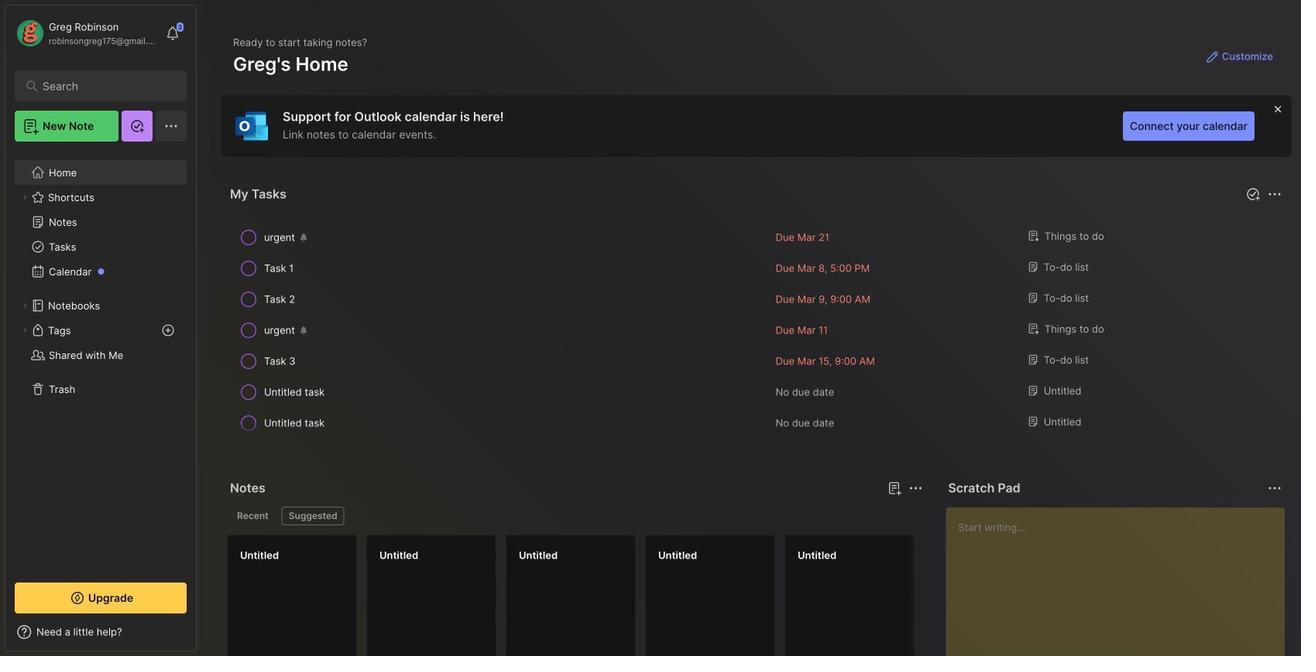 Task type: describe. For each thing, give the bounding box(es) containing it.
1 more actions image from the top
[[1266, 185, 1284, 204]]

tree inside main element
[[5, 151, 196, 569]]

1 row group from the top
[[227, 222, 1286, 439]]

none search field inside main element
[[43, 77, 166, 95]]

1 tab from the left
[[230, 507, 276, 526]]

Account field
[[15, 18, 158, 49]]

Start writing… text field
[[958, 508, 1284, 657]]

Search text field
[[43, 79, 166, 94]]

2 row group from the top
[[227, 535, 1301, 657]]



Task type: vqa. For each thing, say whether or not it's contained in the screenshot.
Weekly
no



Task type: locate. For each thing, give the bounding box(es) containing it.
1 vertical spatial more actions image
[[1266, 479, 1284, 498]]

WHAT'S NEW field
[[5, 620, 196, 645]]

More actions field
[[1264, 184, 1286, 205], [1264, 478, 1286, 500]]

expand notebooks image
[[20, 301, 29, 311]]

0 horizontal spatial tab
[[230, 507, 276, 526]]

None search field
[[43, 77, 166, 95]]

2 more actions image from the top
[[1266, 479, 1284, 498]]

1 vertical spatial more actions field
[[1264, 478, 1286, 500]]

row group
[[227, 222, 1286, 439], [227, 535, 1301, 657]]

0 vertical spatial more actions image
[[1266, 185, 1284, 204]]

tab
[[230, 507, 276, 526], [282, 507, 344, 526]]

2 tab from the left
[[282, 507, 344, 526]]

main element
[[0, 0, 201, 657]]

new task image
[[1246, 187, 1261, 202]]

2 more actions field from the top
[[1264, 478, 1286, 500]]

0 vertical spatial row group
[[227, 222, 1286, 439]]

tree
[[5, 151, 196, 569]]

1 more actions field from the top
[[1264, 184, 1286, 205]]

0 vertical spatial more actions field
[[1264, 184, 1286, 205]]

1 vertical spatial row group
[[227, 535, 1301, 657]]

tab list
[[230, 507, 920, 526]]

click to collapse image
[[196, 628, 207, 647]]

more actions image
[[1266, 185, 1284, 204], [1266, 479, 1284, 498]]

expand tags image
[[20, 326, 29, 335]]

1 horizontal spatial tab
[[282, 507, 344, 526]]



